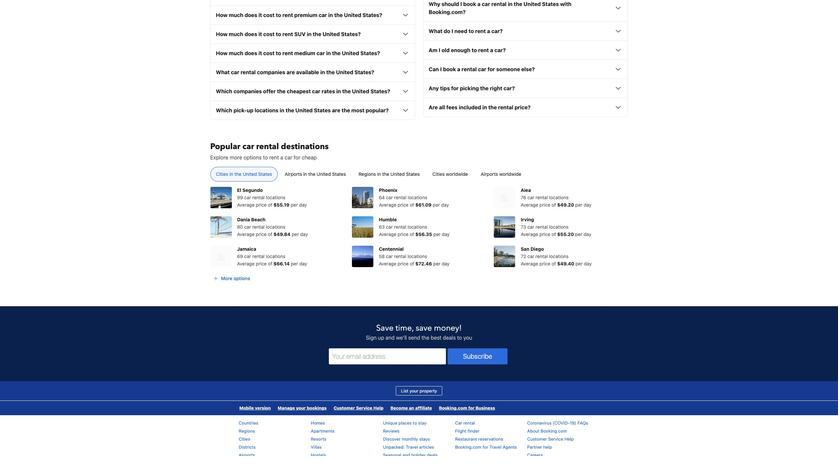 Task type: describe. For each thing, give the bounding box(es) containing it.
of for humble 63 car rental locations average price of $56.35 per day
[[410, 232, 414, 237]]

help inside coronavirus (covid-19) faqs about booking.com customer service help partner help
[[565, 437, 574, 442]]

what for what car rental companies are available in the united states?
[[216, 69, 230, 75]]

locations inside jamaica 69 car rental locations average price of $66.14 per day
[[266, 254, 285, 259]]

cheap car rental in centennial image
[[352, 246, 374, 268]]

customer inside 'navigation'
[[334, 406, 355, 411]]

for inside 'navigation'
[[469, 406, 475, 411]]

rent inside popular car rental destinations explore more options to rent a car for cheap
[[269, 155, 279, 161]]

car inside the dania beach 80 car rental locations average price of $49.84 per day
[[244, 224, 251, 230]]

options inside popular car rental destinations explore more options to rent a car for cheap
[[244, 155, 262, 161]]

save
[[416, 323, 432, 334]]

day for aiea 76 car rental locations average price of $49.20 per day
[[584, 202, 592, 208]]

enough
[[451, 47, 471, 53]]

73
[[521, 224, 526, 230]]

coronavirus
[[527, 421, 552, 426]]

of inside the dania beach 80 car rental locations average price of $49.84 per day
[[268, 232, 272, 237]]

best
[[431, 335, 442, 341]]

the inside button
[[235, 171, 242, 177]]

options inside button
[[234, 276, 250, 282]]

what car rental companies are available in the united states?
[[216, 69, 374, 75]]

all
[[439, 105, 445, 111]]

car rental flight finder restaurant reservations booking.com for travel agents
[[455, 421, 517, 450]]

are inside dropdown button
[[332, 108, 340, 114]]

for inside "dropdown button"
[[488, 66, 495, 72]]

regions in the united states
[[359, 171, 420, 177]]

much for how much does it cost to rent suv in the united states?
[[229, 31, 243, 37]]

per for aiea 76 car rental locations average price of $49.20 per day
[[576, 202, 583, 208]]

a up can i book a rental car for someone else?
[[490, 47, 493, 53]]

become an affiliate
[[391, 406, 432, 411]]

locations inside the dania beach 80 car rental locations average price of $49.84 per day
[[266, 224, 285, 230]]

to inside save time, save money! sign up and we'll send the best deals to you
[[457, 335, 462, 341]]

apartments
[[311, 429, 335, 434]]

aiea
[[521, 188, 531, 193]]

suv
[[294, 31, 306, 37]]

districts
[[239, 445, 256, 450]]

stay
[[418, 421, 427, 426]]

coronavirus (covid-19) faqs link
[[527, 421, 588, 426]]

69
[[237, 254, 243, 259]]

states for cities in the united states
[[258, 171, 272, 177]]

how for how much does it cost to rent medium car in the united states?
[[216, 50, 228, 56]]

tab list containing cities in the united states
[[205, 167, 633, 182]]

average inside san diego 72 car rental locations average price of $49.40 per day
[[521, 261, 538, 267]]

how much does it cost to rent premium car in the united states? button
[[216, 11, 410, 19]]

booking.com for business
[[439, 406, 495, 411]]

1 vertical spatial book
[[443, 66, 456, 72]]

to down how much does it cost to rent suv in the united states?
[[276, 50, 281, 56]]

else?
[[522, 66, 535, 72]]

with
[[560, 1, 572, 7]]

(covid-
[[553, 421, 570, 426]]

countries
[[239, 421, 258, 426]]

cities for cities in the united states
[[216, 171, 228, 177]]

subscribe button
[[448, 349, 508, 365]]

locations inside el segundo 99 car rental locations average price of $55.19 per day
[[266, 195, 285, 201]]

are all fees included in the rental price? button
[[429, 104, 622, 112]]

included
[[459, 105, 481, 111]]

does for how much does it cost to rent premium car in the united states?
[[245, 12, 257, 18]]

rental inside jamaica 69 car rental locations average price of $66.14 per day
[[252, 254, 265, 259]]

per for humble 63 car rental locations average price of $56.35 per day
[[434, 232, 441, 237]]

day for humble 63 car rental locations average price of $56.35 per day
[[442, 232, 450, 237]]

cheap car rental in dania beach image
[[210, 217, 232, 238]]

in inside button
[[303, 171, 307, 177]]

airports worldwide
[[481, 171, 522, 177]]

63
[[379, 224, 385, 230]]

which for which companies offer the cheapest car rates  in the united states?
[[216, 88, 232, 94]]

per inside san diego 72 car rental locations average price of $49.40 per day
[[576, 261, 583, 267]]

price for aiea 76 car rental locations average price of $49.20 per day
[[540, 202, 551, 208]]

time,
[[396, 323, 414, 334]]

homes apartments resorts villas
[[311, 421, 335, 450]]

of for phoenix 64 car rental locations average price of $61.09 per day
[[410, 202, 414, 208]]

unique places to stay reviews discover monthly stays unpacked: travel articles
[[383, 421, 434, 450]]

am
[[429, 47, 438, 53]]

$55.19
[[274, 202, 290, 208]]

cheap car rental in jamaica image
[[210, 246, 232, 268]]

price for jamaica 69 car rental locations average price of $66.14 per day
[[256, 261, 267, 267]]

united inside 'dropdown button'
[[352, 88, 369, 94]]

price for centennial 58 car rental locations average price of $72.46 per day
[[398, 261, 409, 267]]

average for phoenix 64 car rental locations average price of $61.09 per day
[[379, 202, 397, 208]]

manage your bookings
[[278, 406, 327, 411]]

rental inside the dania beach 80 car rental locations average price of $49.84 per day
[[252, 224, 265, 230]]

car inside centennial 58 car rental locations average price of $72.46 per day
[[386, 254, 393, 259]]

states? inside 'dropdown button'
[[371, 88, 390, 94]]

humble 63 car rental locations average price of $56.35 per day
[[379, 217, 450, 237]]

your for bookings
[[296, 406, 306, 411]]

the inside "why should i book a car rental in the united states with booking.com?"
[[514, 1, 523, 7]]

any
[[429, 85, 439, 91]]

tips
[[440, 85, 450, 91]]

in inside dropdown button
[[280, 108, 284, 114]]

per inside the dania beach 80 car rental locations average price of $49.84 per day
[[292, 232, 299, 237]]

cheap car rental in humble image
[[352, 217, 374, 238]]

in right available
[[320, 69, 325, 75]]

homes
[[311, 421, 325, 426]]

resorts link
[[311, 437, 326, 442]]

car inside 'dropdown button'
[[312, 88, 321, 94]]

humble
[[379, 217, 397, 223]]

aiea 76 car rental locations average price of $49.20 per day
[[521, 188, 592, 208]]

of inside el segundo 99 car rental locations average price of $55.19 per day
[[268, 202, 272, 208]]

$72.46
[[416, 261, 432, 267]]

airports in the united states button
[[279, 167, 352, 182]]

restaurant
[[455, 437, 477, 442]]

car inside humble 63 car rental locations average price of $56.35 per day
[[386, 224, 393, 230]]

in inside "why should i book a car rental in the united states with booking.com?"
[[508, 1, 513, 7]]

rental inside phoenix 64 car rental locations average price of $61.09 per day
[[394, 195, 407, 201]]

rental inside popular car rental destinations explore more options to rent a car for cheap
[[256, 141, 279, 152]]

cities in the united states
[[216, 171, 272, 177]]

day inside el segundo 99 car rental locations average price of $55.19 per day
[[299, 202, 307, 208]]

reviews
[[383, 429, 400, 434]]

more
[[221, 276, 232, 282]]

76
[[521, 195, 526, 201]]

what car rental companies are available in the united states? button
[[216, 68, 410, 76]]

average for irving 73 car rental locations average price of $55.20 per day
[[521, 232, 538, 237]]

stays
[[420, 437, 430, 442]]

cost for medium
[[263, 50, 275, 56]]

booking.com for travel agents link
[[455, 445, 517, 450]]

segundo
[[242, 188, 263, 193]]

states inside "why should i book a car rental in the united states with booking.com?"
[[542, 1, 559, 7]]

unpacked:
[[383, 445, 405, 450]]

car inside irving 73 car rental locations average price of $55.20 per day
[[528, 224, 535, 230]]

countries regions cities districts
[[239, 421, 258, 450]]

san diego 72 car rental locations average price of $49.40 per day
[[521, 246, 592, 267]]

regions inside button
[[359, 171, 376, 177]]

58
[[379, 254, 385, 259]]

the up what car rental companies are available in the united states? dropdown button
[[332, 50, 341, 56]]

list your property link
[[396, 387, 443, 396]]

locations inside phoenix 64 car rental locations average price of $61.09 per day
[[408, 195, 427, 201]]

save time, save money! footer
[[0, 306, 838, 457]]

cities inside countries regions cities districts
[[239, 437, 250, 442]]

day for jamaica 69 car rental locations average price of $66.14 per day
[[299, 261, 307, 267]]

the down 'right'
[[489, 105, 497, 111]]

companies inside 'dropdown button'
[[234, 88, 262, 94]]

service inside coronavirus (covid-19) faqs about booking.com customer service help partner help
[[548, 437, 564, 442]]

for inside dropdown button
[[451, 85, 459, 91]]

deals
[[443, 335, 456, 341]]

mobile version
[[239, 406, 271, 411]]

property
[[420, 389, 437, 394]]

19)
[[570, 421, 577, 426]]

booking.com inside 'navigation'
[[439, 406, 467, 411]]

car inside san diego 72 car rental locations average price of $49.40 per day
[[528, 254, 534, 259]]

booking.com for business link
[[436, 401, 499, 416]]

affiliate
[[415, 406, 432, 411]]

to right need
[[469, 28, 474, 34]]

locations inside irving 73 car rental locations average price of $55.20 per day
[[549, 224, 569, 230]]

centennial
[[379, 246, 404, 252]]

a inside popular car rental destinations explore more options to rent a car for cheap
[[280, 155, 283, 161]]

rent inside am i old enough to rent a car? dropdown button
[[478, 47, 489, 53]]

rental inside humble 63 car rental locations average price of $56.35 per day
[[394, 224, 407, 230]]

are
[[429, 105, 438, 111]]

cities for cities worldwide
[[433, 171, 445, 177]]

medium
[[294, 50, 315, 56]]

reviews link
[[383, 429, 400, 434]]

united inside button
[[317, 171, 331, 177]]

booking.com inside coronavirus (covid-19) faqs about booking.com customer service help partner help
[[541, 429, 567, 434]]

travel inside unique places to stay reviews discover monthly stays unpacked: travel articles
[[406, 445, 418, 450]]

phoenix
[[379, 188, 398, 193]]

locations inside san diego 72 car rental locations average price of $49.40 per day
[[549, 254, 569, 259]]

the up rates
[[326, 69, 335, 75]]

your for property
[[410, 389, 419, 394]]

rental inside aiea 76 car rental locations average price of $49.20 per day
[[536, 195, 548, 201]]

places
[[399, 421, 412, 426]]

articles
[[419, 445, 434, 450]]

are inside dropdown button
[[287, 69, 295, 75]]

fees
[[447, 105, 458, 111]]

airports in the united states
[[285, 171, 346, 177]]

the inside button
[[382, 171, 389, 177]]

an
[[409, 406, 414, 411]]

mobile version link
[[236, 401, 274, 416]]

agents
[[503, 445, 517, 450]]

coronavirus (covid-19) faqs about booking.com customer service help partner help
[[527, 421, 588, 450]]

locations inside dropdown button
[[255, 108, 279, 114]]

in right medium
[[326, 50, 331, 56]]

book inside "why should i book a car rental in the united states with booking.com?"
[[463, 1, 476, 7]]

list
[[401, 389, 408, 394]]

much for how much does it cost to rent premium car in the united states?
[[229, 12, 243, 18]]

to inside unique places to stay reviews discover monthly stays unpacked: travel articles
[[413, 421, 417, 426]]

price for irving 73 car rental locations average price of $55.20 per day
[[540, 232, 551, 237]]

in right included
[[483, 105, 487, 111]]

the right rates
[[342, 88, 351, 94]]

cheap car rental in el segundo image
[[210, 187, 232, 209]]

available
[[296, 69, 319, 75]]

locations inside centennial 58 car rental locations average price of $72.46 per day
[[408, 254, 427, 259]]

locations inside humble 63 car rental locations average price of $56.35 per day
[[408, 224, 427, 230]]

the left most
[[342, 108, 350, 114]]

up inside save time, save money! sign up and we'll send the best deals to you
[[378, 335, 384, 341]]

airports worldwide button
[[475, 167, 527, 182]]

apartments link
[[311, 429, 335, 434]]

the up how much does it cost to rent suv in the united states? dropdown button
[[334, 12, 343, 18]]

the right suv
[[313, 31, 321, 37]]

which pick-up locations in the united states are the most popular? button
[[216, 107, 410, 115]]

booking.com inside car rental flight finder restaurant reservations booking.com for travel agents
[[455, 445, 482, 450]]

irving 73 car rental locations average price of $55.20 per day
[[521, 217, 592, 237]]



Task type: locate. For each thing, give the bounding box(es) containing it.
customer inside coronavirus (covid-19) faqs about booking.com customer service help partner help
[[527, 437, 547, 442]]

per right $49.20
[[576, 202, 583, 208]]

average inside el segundo 99 car rental locations average price of $55.19 per day
[[237, 202, 255, 208]]

cities inside button
[[216, 171, 228, 177]]

united inside dropdown button
[[296, 108, 313, 114]]

locations up $49.40
[[549, 254, 569, 259]]

what for what do i need to rent a car?
[[429, 28, 443, 34]]

1 vertical spatial help
[[565, 437, 574, 442]]

average for aiea 76 car rental locations average price of $49.20 per day
[[521, 202, 538, 208]]

to inside popular car rental destinations explore more options to rent a car for cheap
[[263, 155, 268, 161]]

any tips for picking the right car? button
[[429, 84, 622, 92]]

1 horizontal spatial airports
[[481, 171, 498, 177]]

i
[[461, 1, 462, 7], [452, 28, 453, 34], [439, 47, 441, 53], [440, 66, 442, 72]]

2 travel from the left
[[490, 445, 502, 450]]

0 vertical spatial options
[[244, 155, 262, 161]]

airports for airports in the united states
[[285, 171, 302, 177]]

price for phoenix 64 car rental locations average price of $61.09 per day
[[398, 202, 409, 208]]

day for phoenix 64 car rental locations average price of $61.09 per day
[[441, 202, 449, 208]]

day inside phoenix 64 car rental locations average price of $61.09 per day
[[441, 202, 449, 208]]

1 how from the top
[[216, 12, 228, 18]]

your right list
[[410, 389, 419, 394]]

does for how much does it cost to rent suv in the united states?
[[245, 31, 257, 37]]

tab list
[[205, 167, 633, 182]]

0 horizontal spatial service
[[356, 406, 372, 411]]

per right $56.35
[[434, 232, 441, 237]]

per for irving 73 car rental locations average price of $55.20 per day
[[575, 232, 583, 237]]

2 it from the top
[[259, 31, 262, 37]]

3 does from the top
[[245, 50, 257, 56]]

car inside "why should i book a car rental in the united states with booking.com?"
[[482, 1, 490, 7]]

to left stay
[[413, 421, 417, 426]]

price inside san diego 72 car rental locations average price of $49.40 per day
[[540, 261, 551, 267]]

to up cities in the united states
[[263, 155, 268, 161]]

of left $72.46
[[410, 261, 414, 267]]

offer
[[263, 88, 276, 94]]

of left $55.20
[[552, 232, 556, 237]]

average for centennial 58 car rental locations average price of $72.46 per day
[[379, 261, 397, 267]]

Your email address email field
[[329, 349, 446, 365]]

1 vertical spatial are
[[332, 108, 340, 114]]

money!
[[434, 323, 462, 334]]

2 which from the top
[[216, 108, 232, 114]]

1 horizontal spatial up
[[378, 335, 384, 341]]

book right should
[[463, 1, 476, 7]]

average down "64"
[[379, 202, 397, 208]]

day right the $49.84
[[300, 232, 308, 237]]

1 vertical spatial cost
[[263, 31, 275, 37]]

it for suv
[[259, 31, 262, 37]]

your inside 'navigation'
[[296, 406, 306, 411]]

it inside how much does it cost to rent suv in the united states? dropdown button
[[259, 31, 262, 37]]

per right $66.14 at left bottom
[[291, 261, 298, 267]]

average down 76
[[521, 202, 538, 208]]

are left available
[[287, 69, 295, 75]]

more
[[230, 155, 242, 161]]

rental inside el segundo 99 car rental locations average price of $55.19 per day
[[252, 195, 265, 201]]

3 it from the top
[[259, 50, 262, 56]]

0 horizontal spatial customer service help link
[[331, 401, 387, 416]]

locations inside aiea 76 car rental locations average price of $49.20 per day
[[549, 195, 569, 201]]

2 vertical spatial much
[[229, 50, 243, 56]]

$66.14
[[274, 261, 290, 267]]

of inside centennial 58 car rental locations average price of $72.46 per day
[[410, 261, 414, 267]]

someone
[[497, 66, 520, 72]]

am i old enough to rent a car? button
[[429, 46, 622, 54]]

booking.com down coronavirus (covid-19) faqs link
[[541, 429, 567, 434]]

save
[[376, 323, 394, 334]]

2 much from the top
[[229, 31, 243, 37]]

99
[[237, 195, 243, 201]]

of for centennial 58 car rental locations average price of $72.46 per day
[[410, 261, 414, 267]]

list your property
[[401, 389, 437, 394]]

i right can on the top right
[[440, 66, 442, 72]]

locations
[[255, 108, 279, 114], [266, 195, 285, 201], [408, 195, 427, 201], [549, 195, 569, 201], [266, 224, 285, 230], [408, 224, 427, 230], [549, 224, 569, 230], [266, 254, 285, 259], [408, 254, 427, 259], [549, 254, 569, 259]]

companies up offer in the left top of the page
[[257, 69, 285, 75]]

faqs
[[578, 421, 588, 426]]

subscribe
[[463, 353, 492, 361]]

cheap car rental in irving image
[[494, 217, 516, 238]]

0 vertical spatial booking.com
[[439, 406, 467, 411]]

in down cheap
[[303, 171, 307, 177]]

average down 69
[[237, 261, 255, 267]]

1 vertical spatial your
[[296, 406, 306, 411]]

the up what do i need to rent a car? dropdown button
[[514, 1, 523, 7]]

per inside el segundo 99 car rental locations average price of $55.19 per day
[[291, 202, 298, 208]]

0 vertical spatial much
[[229, 12, 243, 18]]

states for airports in the united states
[[332, 171, 346, 177]]

save time, save money! sign up and we'll send the best deals to you
[[366, 323, 472, 341]]

2 how from the top
[[216, 31, 228, 37]]

0 vertical spatial book
[[463, 1, 476, 7]]

average for humble 63 car rental locations average price of $56.35 per day
[[379, 232, 397, 237]]

the down cheap
[[308, 171, 315, 177]]

i left old
[[439, 47, 441, 53]]

day inside the dania beach 80 car rental locations average price of $49.84 per day
[[300, 232, 308, 237]]

1 horizontal spatial travel
[[490, 445, 502, 450]]

we'll
[[396, 335, 407, 341]]

per inside irving 73 car rental locations average price of $55.20 per day
[[575, 232, 583, 237]]

of inside san diego 72 car rental locations average price of $49.40 per day
[[552, 261, 556, 267]]

you
[[464, 335, 472, 341]]

which companies offer the cheapest car rates  in the united states? button
[[216, 87, 410, 95]]

airports up cheap car rental in aiea image
[[481, 171, 498, 177]]

the inside save time, save money! sign up and we'll send the best deals to you
[[422, 335, 430, 341]]

partner help link
[[527, 445, 552, 450]]

jamaica
[[237, 246, 256, 252]]

unique places to stay link
[[383, 421, 427, 426]]

your right "manage"
[[296, 406, 306, 411]]

states for regions in the united states
[[406, 171, 420, 177]]

price left $61.09
[[398, 202, 409, 208]]

picking
[[460, 85, 479, 91]]

2 vertical spatial booking.com
[[455, 445, 482, 450]]

the down cheapest
[[286, 108, 294, 114]]

price inside the dania beach 80 car rental locations average price of $49.84 per day
[[256, 232, 267, 237]]

per
[[291, 202, 298, 208], [433, 202, 440, 208], [576, 202, 583, 208], [292, 232, 299, 237], [434, 232, 441, 237], [575, 232, 583, 237], [291, 261, 298, 267], [433, 261, 441, 267], [576, 261, 583, 267]]

1 horizontal spatial are
[[332, 108, 340, 114]]

old
[[442, 47, 450, 53]]

1 horizontal spatial customer service help link
[[527, 437, 574, 442]]

rent inside how much does it cost to rent medium car in the united states? dropdown button
[[283, 50, 293, 56]]

in up what do i need to rent a car? dropdown button
[[508, 1, 513, 7]]

2 airports from the left
[[481, 171, 498, 177]]

does inside how much does it cost to rent premium car in the united states? dropdown button
[[245, 12, 257, 18]]

cheap car rental in san diego image
[[494, 246, 516, 268]]

price down centennial
[[398, 261, 409, 267]]

1 vertical spatial regions
[[239, 429, 255, 434]]

cost for suv
[[263, 31, 275, 37]]

car? right 'right'
[[504, 85, 515, 91]]

locations up $56.35
[[408, 224, 427, 230]]

i inside am i old enough to rent a car? dropdown button
[[439, 47, 441, 53]]

per for jamaica 69 car rental locations average price of $66.14 per day
[[291, 261, 298, 267]]

a
[[478, 1, 481, 7], [487, 28, 490, 34], [490, 47, 493, 53], [457, 66, 461, 72], [280, 155, 283, 161]]

rent inside how much does it cost to rent premium car in the united states? dropdown button
[[283, 12, 293, 18]]

rental inside centennial 58 car rental locations average price of $72.46 per day
[[394, 254, 407, 259]]

1 travel from the left
[[406, 445, 418, 450]]

rates
[[322, 88, 335, 94]]

cost left suv
[[263, 31, 275, 37]]

explore
[[210, 155, 228, 161]]

customer service help
[[334, 406, 384, 411]]

how much does it cost to rent medium car in the united states?
[[216, 50, 380, 56]]

1 it from the top
[[259, 12, 262, 18]]

of left $55.19
[[268, 202, 272, 208]]

per inside centennial 58 car rental locations average price of $72.46 per day
[[433, 261, 441, 267]]

it for premium
[[259, 12, 262, 18]]

1 horizontal spatial your
[[410, 389, 419, 394]]

a inside "why should i book a car rental in the united states with booking.com?"
[[478, 1, 481, 7]]

3 how from the top
[[216, 50, 228, 56]]

discover monthly stays link
[[383, 437, 430, 442]]

1 horizontal spatial book
[[463, 1, 476, 7]]

car inside jamaica 69 car rental locations average price of $66.14 per day
[[244, 254, 251, 259]]

per for centennial 58 car rental locations average price of $72.46 per day
[[433, 261, 441, 267]]

book right can on the top right
[[443, 66, 456, 72]]

to up how much does it cost to rent suv in the united states?
[[276, 12, 281, 18]]

for left cheap
[[294, 155, 301, 161]]

average inside phoenix 64 car rental locations average price of $61.09 per day
[[379, 202, 397, 208]]

0 horizontal spatial are
[[287, 69, 295, 75]]

0 vertical spatial service
[[356, 406, 372, 411]]

the down save
[[422, 335, 430, 341]]

flight finder link
[[455, 429, 480, 434]]

1 vertical spatial car?
[[495, 47, 506, 53]]

0 horizontal spatial customer
[[334, 406, 355, 411]]

rental inside san diego 72 car rental locations average price of $49.40 per day
[[536, 254, 548, 259]]

0 vertical spatial cost
[[263, 12, 275, 18]]

united inside "why should i book a car rental in the united states with booking.com?"
[[524, 1, 541, 7]]

day right $49.40
[[584, 261, 592, 267]]

help down 19)
[[565, 437, 574, 442]]

average down 72
[[521, 261, 538, 267]]

1 vertical spatial up
[[378, 335, 384, 341]]

it inside how much does it cost to rent premium car in the united states? dropdown button
[[259, 12, 262, 18]]

cities inside button
[[433, 171, 445, 177]]

rental inside "why should i book a car rental in the united states with booking.com?"
[[492, 1, 507, 7]]

can i book a rental car for someone else?
[[429, 66, 535, 72]]

service inside 'navigation'
[[356, 406, 372, 411]]

average
[[237, 202, 255, 208], [379, 202, 397, 208], [521, 202, 538, 208], [237, 232, 255, 237], [379, 232, 397, 237], [521, 232, 538, 237], [237, 261, 255, 267], [379, 261, 397, 267], [521, 261, 538, 267]]

booking.com up car
[[439, 406, 467, 411]]

are all fees included in the rental price?
[[429, 105, 531, 111]]

san
[[521, 246, 530, 252]]

0 vertical spatial companies
[[257, 69, 285, 75]]

day right $66.14 at left bottom
[[299, 261, 307, 267]]

how
[[216, 12, 228, 18], [216, 31, 228, 37], [216, 50, 228, 56]]

1 horizontal spatial service
[[548, 437, 564, 442]]

of left $49.40
[[552, 261, 556, 267]]

price inside el segundo 99 car rental locations average price of $55.19 per day
[[256, 202, 267, 208]]

navigation containing mobile version
[[236, 401, 499, 416]]

the
[[514, 1, 523, 7], [334, 12, 343, 18], [313, 31, 321, 37], [332, 50, 341, 56], [326, 69, 335, 75], [480, 85, 489, 91], [277, 88, 286, 94], [342, 88, 351, 94], [489, 105, 497, 111], [286, 108, 294, 114], [342, 108, 350, 114], [235, 171, 242, 177], [308, 171, 315, 177], [382, 171, 389, 177], [422, 335, 430, 341]]

1 does from the top
[[245, 12, 257, 18]]

can i book a rental car for someone else? button
[[429, 65, 622, 73]]

customer up partner
[[527, 437, 547, 442]]

car inside el segundo 99 car rental locations average price of $55.19 per day
[[244, 195, 251, 201]]

1 horizontal spatial customer
[[527, 437, 547, 442]]

worldwide for cities worldwide
[[446, 171, 468, 177]]

3 cost from the top
[[263, 50, 275, 56]]

2 cost from the top
[[263, 31, 275, 37]]

price down diego
[[540, 261, 551, 267]]

average down 63
[[379, 232, 397, 237]]

does inside how much does it cost to rent suv in the united states? dropdown button
[[245, 31, 257, 37]]

customer service help link for partner help
[[527, 437, 574, 442]]

the up el
[[235, 171, 242, 177]]

0 vertical spatial it
[[259, 12, 262, 18]]

locations up $49.20
[[549, 195, 569, 201]]

up inside dropdown button
[[247, 108, 254, 114]]

of for irving 73 car rental locations average price of $55.20 per day
[[552, 232, 556, 237]]

car? down "why should i book a car rental in the united states with booking.com?" on the top right
[[492, 28, 503, 34]]

0 vertical spatial how
[[216, 12, 228, 18]]

1 vertical spatial it
[[259, 31, 262, 37]]

1 much from the top
[[229, 12, 243, 18]]

day for centennial 58 car rental locations average price of $72.46 per day
[[442, 261, 450, 267]]

travel down reservations
[[490, 445, 502, 450]]

jamaica 69 car rental locations average price of $66.14 per day
[[237, 246, 307, 267]]

64
[[379, 195, 385, 201]]

per right the $49.84
[[292, 232, 299, 237]]

$55.20
[[557, 232, 574, 237]]

rental inside dropdown button
[[241, 69, 256, 75]]

of for aiea 76 car rental locations average price of $49.20 per day
[[552, 202, 556, 208]]

per right $55.20
[[575, 232, 583, 237]]

car inside phoenix 64 car rental locations average price of $61.09 per day
[[386, 195, 393, 201]]

0 vertical spatial customer
[[334, 406, 355, 411]]

monthly
[[402, 437, 418, 442]]

1 horizontal spatial cities
[[239, 437, 250, 442]]

what do i need to rent a car?
[[429, 28, 503, 34]]

day right $72.46
[[442, 261, 450, 267]]

in inside 'dropdown button'
[[336, 88, 341, 94]]

states inside "which pick-up locations in the united states are the most popular?" dropdown button
[[314, 108, 331, 114]]

0 horizontal spatial what
[[216, 69, 230, 75]]

in right premium
[[328, 12, 333, 18]]

of
[[268, 202, 272, 208], [410, 202, 414, 208], [552, 202, 556, 208], [268, 232, 272, 237], [410, 232, 414, 237], [552, 232, 556, 237], [268, 261, 272, 267], [410, 261, 414, 267], [552, 261, 556, 267]]

1 vertical spatial companies
[[234, 88, 262, 94]]

price up centennial
[[398, 232, 409, 237]]

does inside how much does it cost to rent medium car in the united states? dropdown button
[[245, 50, 257, 56]]

in right rates
[[336, 88, 341, 94]]

price inside phoenix 64 car rental locations average price of $61.09 per day
[[398, 202, 409, 208]]

1 airports from the left
[[285, 171, 302, 177]]

in down more
[[230, 171, 233, 177]]

locations up $72.46
[[408, 254, 427, 259]]

i right should
[[461, 1, 462, 7]]

average inside aiea 76 car rental locations average price of $49.20 per day
[[521, 202, 538, 208]]

day inside san diego 72 car rental locations average price of $49.40 per day
[[584, 261, 592, 267]]

el
[[237, 188, 241, 193]]

0 horizontal spatial regions
[[239, 429, 255, 434]]

partner
[[527, 445, 542, 450]]

1 vertical spatial booking.com
[[541, 429, 567, 434]]

i inside can i book a rental car for someone else? "dropdown button"
[[440, 66, 442, 72]]

locations up $55.20
[[549, 224, 569, 230]]

which for which pick-up locations in the united states are the most popular?
[[216, 108, 232, 114]]

2 vertical spatial how
[[216, 50, 228, 56]]

the inside button
[[308, 171, 315, 177]]

day inside irving 73 car rental locations average price of $55.20 per day
[[584, 232, 592, 237]]

united inside button
[[391, 171, 405, 177]]

per right $49.40
[[576, 261, 583, 267]]

should
[[442, 1, 459, 7]]

car? for am i old enough to rent a car?
[[495, 47, 506, 53]]

travel inside car rental flight finder restaurant reservations booking.com for travel agents
[[490, 445, 502, 450]]

0 horizontal spatial travel
[[406, 445, 418, 450]]

2 does from the top
[[245, 31, 257, 37]]

help
[[374, 406, 384, 411], [565, 437, 574, 442]]

phoenix 64 car rental locations average price of $61.09 per day
[[379, 188, 449, 208]]

1 horizontal spatial what
[[429, 28, 443, 34]]

how for how much does it cost to rent suv in the united states?
[[216, 31, 228, 37]]

locations up $55.19
[[266, 195, 285, 201]]

in inside button
[[377, 171, 381, 177]]

a down 'enough'
[[457, 66, 461, 72]]

booking.com
[[439, 406, 467, 411], [541, 429, 567, 434], [455, 445, 482, 450]]

price?
[[515, 105, 531, 111]]

to right 'enough'
[[472, 47, 477, 53]]

how for how much does it cost to rent premium car in the united states?
[[216, 12, 228, 18]]

average down 80 at the left
[[237, 232, 255, 237]]

cost down how much does it cost to rent suv in the united states?
[[263, 50, 275, 56]]

why
[[429, 1, 441, 7]]

regions up cheap car rental in phoenix 'image'
[[359, 171, 376, 177]]

of inside humble 63 car rental locations average price of $56.35 per day
[[410, 232, 414, 237]]

how much does it cost to rent premium car in the united states?
[[216, 12, 382, 18]]

0 vertical spatial your
[[410, 389, 419, 394]]

are
[[287, 69, 295, 75], [332, 108, 340, 114]]

version
[[255, 406, 271, 411]]

for inside popular car rental destinations explore more options to rent a car for cheap
[[294, 155, 301, 161]]

day right $61.09
[[441, 202, 449, 208]]

0 vertical spatial regions
[[359, 171, 376, 177]]

regions in the united states button
[[353, 167, 426, 182]]

navigation inside save time, save money! footer
[[236, 401, 499, 416]]

airports down cheap
[[285, 171, 302, 177]]

cities worldwide
[[433, 171, 468, 177]]

of left the $49.84
[[268, 232, 272, 237]]

navigation
[[236, 401, 499, 416]]

1 vertical spatial much
[[229, 31, 243, 37]]

0 horizontal spatial airports
[[285, 171, 302, 177]]

3 much from the top
[[229, 50, 243, 56]]

per right $61.09
[[433, 202, 440, 208]]

day right $56.35
[[442, 232, 450, 237]]

cheap car rental in phoenix image
[[352, 187, 374, 209]]

cost for premium
[[263, 12, 275, 18]]

1 vertical spatial which
[[216, 108, 232, 114]]

per inside jamaica 69 car rental locations average price of $66.14 per day
[[291, 261, 298, 267]]

1 cost from the top
[[263, 12, 275, 18]]

2 vertical spatial it
[[259, 50, 262, 56]]

0 horizontal spatial help
[[374, 406, 384, 411]]

the left 'right'
[[480, 85, 489, 91]]

0 horizontal spatial worldwide
[[446, 171, 468, 177]]

day for irving 73 car rental locations average price of $55.20 per day
[[584, 232, 592, 237]]

0 horizontal spatial book
[[443, 66, 456, 72]]

send
[[408, 335, 420, 341]]

2 vertical spatial does
[[245, 50, 257, 56]]

about
[[527, 429, 540, 434]]

regions inside countries regions cities districts
[[239, 429, 255, 434]]

up
[[247, 108, 254, 114], [378, 335, 384, 341]]

villas
[[311, 445, 322, 450]]

day
[[299, 202, 307, 208], [441, 202, 449, 208], [584, 202, 592, 208], [300, 232, 308, 237], [442, 232, 450, 237], [584, 232, 592, 237], [299, 261, 307, 267], [442, 261, 450, 267], [584, 261, 592, 267]]

worldwide for airports worldwide
[[499, 171, 522, 177]]

0 vertical spatial are
[[287, 69, 295, 75]]

average down 58
[[379, 261, 397, 267]]

rent inside how much does it cost to rent suv in the united states? dropdown button
[[283, 31, 293, 37]]

1 vertical spatial service
[[548, 437, 564, 442]]

0 vertical spatial up
[[247, 108, 254, 114]]

rental inside irving 73 car rental locations average price of $55.20 per day
[[536, 224, 548, 230]]

1 which from the top
[[216, 88, 232, 94]]

1 horizontal spatial regions
[[359, 171, 376, 177]]

how much does it cost to rent suv in the united states? button
[[216, 30, 410, 38]]

any tips for picking the right car?
[[429, 85, 515, 91]]

0 horizontal spatial your
[[296, 406, 306, 411]]

0 vertical spatial customer service help link
[[331, 401, 387, 416]]

price up diego
[[540, 232, 551, 237]]

in right suv
[[307, 31, 312, 37]]

i inside what do i need to rent a car? dropdown button
[[452, 28, 453, 34]]

to left suv
[[276, 31, 281, 37]]

to
[[276, 12, 281, 18], [469, 28, 474, 34], [276, 31, 281, 37], [472, 47, 477, 53], [276, 50, 281, 56], [263, 155, 268, 161], [457, 335, 462, 341], [413, 421, 417, 426]]

0 horizontal spatial up
[[247, 108, 254, 114]]

day inside centennial 58 car rental locations average price of $72.46 per day
[[442, 261, 450, 267]]

rent inside what do i need to rent a car? dropdown button
[[475, 28, 486, 34]]

80
[[237, 224, 243, 230]]

what do i need to rent a car? button
[[429, 27, 622, 35]]

locations up the $49.84
[[266, 224, 285, 230]]

price inside aiea 76 car rental locations average price of $49.20 per day
[[540, 202, 551, 208]]

0 vertical spatial does
[[245, 12, 257, 18]]

which inside 'dropdown button'
[[216, 88, 232, 94]]

1 horizontal spatial worldwide
[[499, 171, 522, 177]]

day right $49.20
[[584, 202, 592, 208]]

companies up pick-
[[234, 88, 262, 94]]

travel down monthly
[[406, 445, 418, 450]]

1 vertical spatial options
[[234, 276, 250, 282]]

why should i book a car rental in the united states with booking.com?
[[429, 1, 572, 15]]

0 vertical spatial which
[[216, 88, 232, 94]]

does for how much does it cost to rent medium car in the united states?
[[245, 50, 257, 56]]

much for how much does it cost to rent medium car in the united states?
[[229, 50, 243, 56]]

per inside aiea 76 car rental locations average price of $49.20 per day
[[576, 202, 583, 208]]

2 vertical spatial car?
[[504, 85, 515, 91]]

per right $55.19
[[291, 202, 298, 208]]

customer service help link for become an affiliate
[[331, 401, 387, 416]]

the right offer in the left top of the page
[[277, 88, 286, 94]]

2 horizontal spatial cities
[[433, 171, 445, 177]]

dania
[[237, 217, 250, 223]]

of left $49.20
[[552, 202, 556, 208]]

premium
[[294, 12, 318, 18]]

1 vertical spatial how
[[216, 31, 228, 37]]

can
[[429, 66, 439, 72]]

car? for what do i need to rent a car?
[[492, 28, 503, 34]]

reservations
[[478, 437, 503, 442]]

of inside aiea 76 car rental locations average price of $49.20 per day
[[552, 202, 556, 208]]

airports for airports worldwide
[[481, 171, 498, 177]]

1 vertical spatial what
[[216, 69, 230, 75]]

price up beach
[[256, 202, 267, 208]]

2 worldwide from the left
[[499, 171, 522, 177]]

0 horizontal spatial cities
[[216, 171, 228, 177]]

states inside regions in the united states button
[[406, 171, 420, 177]]

in up phoenix at top left
[[377, 171, 381, 177]]

popular?
[[366, 108, 389, 114]]

1 vertical spatial does
[[245, 31, 257, 37]]

cheap
[[302, 155, 317, 161]]

1 horizontal spatial help
[[565, 437, 574, 442]]

average inside the dania beach 80 car rental locations average price of $49.84 per day
[[237, 232, 255, 237]]

2 vertical spatial cost
[[263, 50, 275, 56]]

1 vertical spatial customer
[[527, 437, 547, 442]]

it inside how much does it cost to rent medium car in the united states? dropdown button
[[259, 50, 262, 56]]

a down "why should i book a car rental in the united states with booking.com?" on the top right
[[487, 28, 490, 34]]

i inside "why should i book a car rental in the united states with booking.com?"
[[461, 1, 462, 7]]

1 vertical spatial customer service help link
[[527, 437, 574, 442]]

booking.com down restaurant at bottom
[[455, 445, 482, 450]]

0 vertical spatial what
[[429, 28, 443, 34]]

price left $66.14 at left bottom
[[256, 261, 267, 267]]

for inside car rental flight finder restaurant reservations booking.com for travel agents
[[483, 445, 488, 450]]

the up phoenix at top left
[[382, 171, 389, 177]]

it for medium
[[259, 50, 262, 56]]

price inside humble 63 car rental locations average price of $56.35 per day
[[398, 232, 409, 237]]

countries link
[[239, 421, 258, 426]]

for
[[488, 66, 495, 72], [451, 85, 459, 91], [294, 155, 301, 161], [469, 406, 475, 411], [483, 445, 488, 450]]

for left someone
[[488, 66, 495, 72]]

average for jamaica 69 car rental locations average price of $66.14 per day
[[237, 261, 255, 267]]

1 worldwide from the left
[[446, 171, 468, 177]]

cheap car rental in aiea image
[[494, 187, 516, 209]]

car inside aiea 76 car rental locations average price of $49.20 per day
[[528, 195, 535, 201]]

price for humble 63 car rental locations average price of $56.35 per day
[[398, 232, 409, 237]]

of for jamaica 69 car rental locations average price of $66.14 per day
[[268, 261, 272, 267]]

i right do at the right top of the page
[[452, 28, 453, 34]]

0 vertical spatial help
[[374, 406, 384, 411]]

average down the 99
[[237, 202, 255, 208]]

0 vertical spatial car?
[[492, 28, 503, 34]]

in inside button
[[230, 171, 233, 177]]

per for phoenix 64 car rental locations average price of $61.09 per day
[[433, 202, 440, 208]]

price down beach
[[256, 232, 267, 237]]

locations down offer in the left top of the page
[[255, 108, 279, 114]]

rental inside car rental flight finder restaurant reservations booking.com for travel agents
[[464, 421, 475, 426]]



Task type: vqa. For each thing, say whether or not it's contained in the screenshot.


